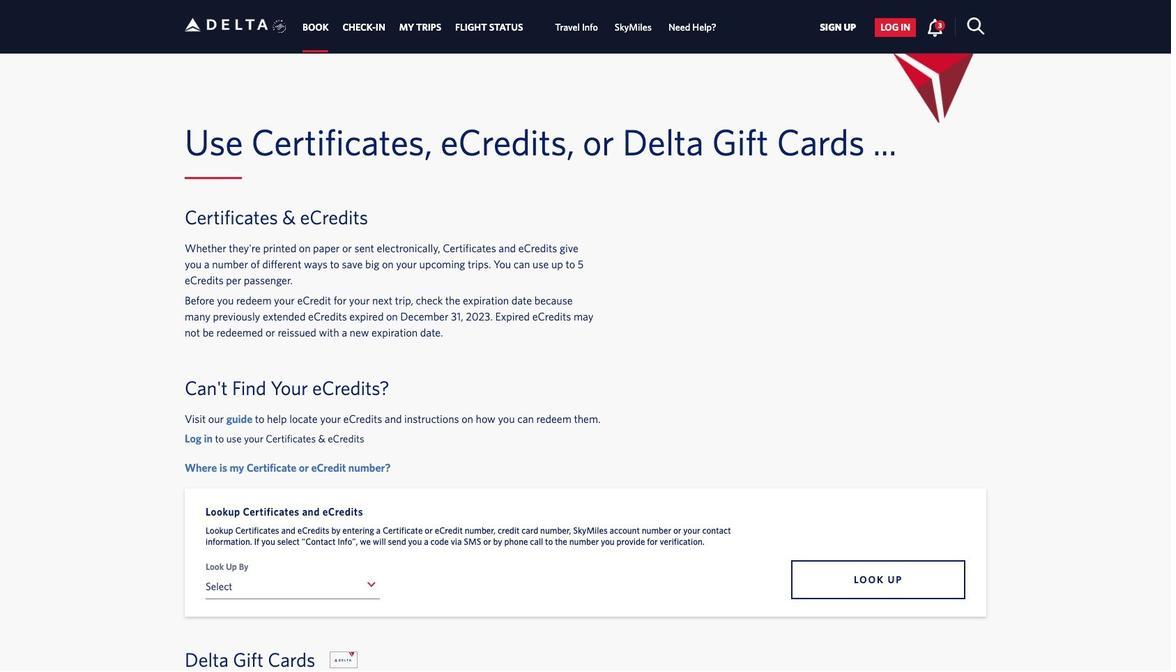 Task type: vqa. For each thing, say whether or not it's contained in the screenshot.
2nd this link opens another site in a new window that may not follow the same accessibility policies as delta air lines. icon from left
no



Task type: locate. For each thing, give the bounding box(es) containing it.
None field
[[206, 574, 380, 600]]

tab list
[[296, 0, 725, 53]]

delta air lines image
[[185, 3, 269, 47]]

None text field
[[206, 580, 233, 593]]

None button
[[792, 561, 966, 600]]



Task type: describe. For each thing, give the bounding box(es) containing it.
skyteam image
[[273, 5, 286, 48]]



